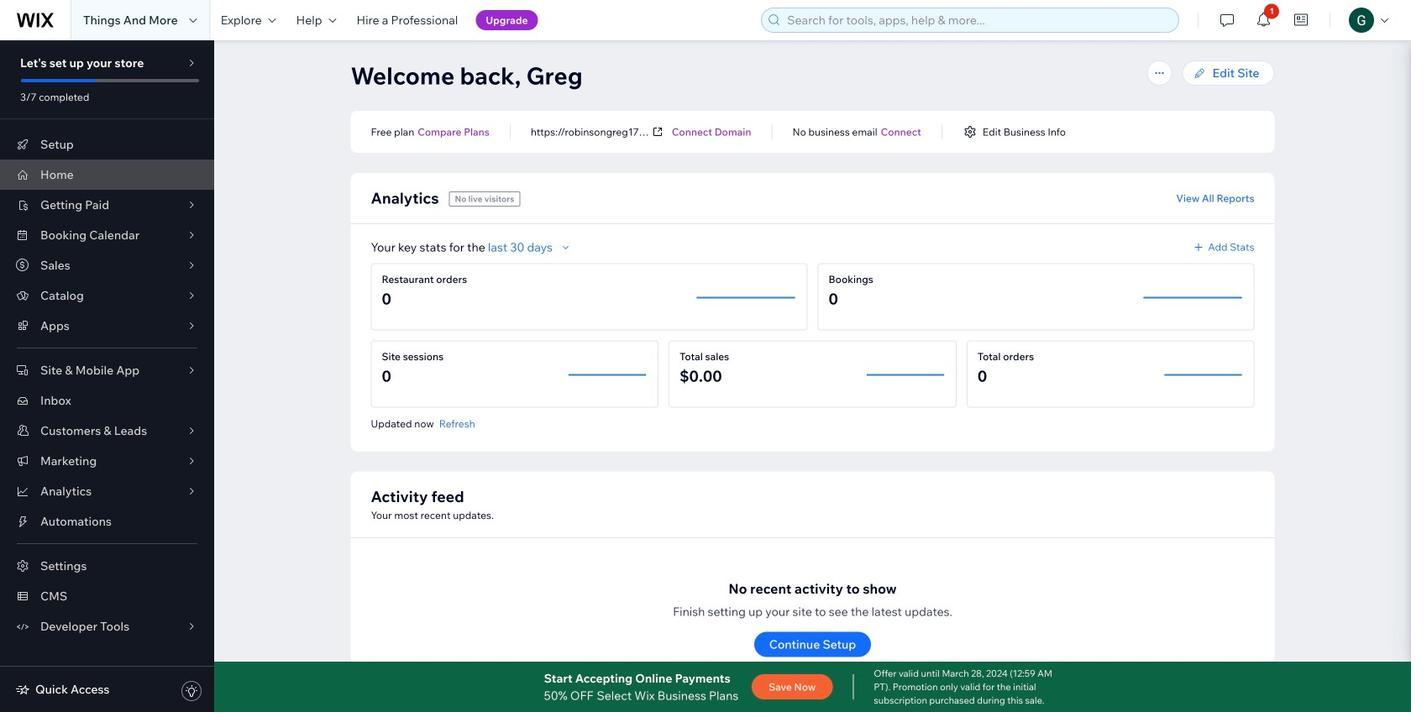 Task type: describe. For each thing, give the bounding box(es) containing it.
Search for tools, apps, help & more... field
[[783, 8, 1174, 32]]



Task type: vqa. For each thing, say whether or not it's contained in the screenshot.
Explore
no



Task type: locate. For each thing, give the bounding box(es) containing it.
sidebar element
[[0, 40, 214, 713]]



